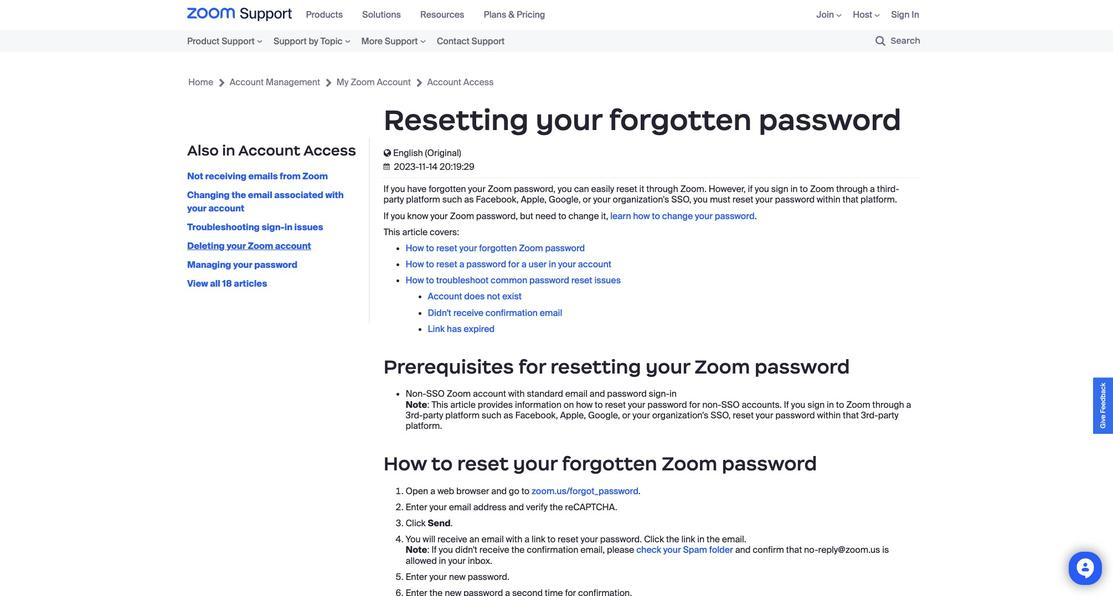 Task type: vqa. For each thing, say whether or not it's contained in the screenshot.
Open chat ICON
no



Task type: describe. For each thing, give the bounding box(es) containing it.
1 link from the left
[[532, 534, 545, 546]]

you inside : this article provides information on how to reset your password for non-sso accounts. if you sign in to zoom through a 3rd-party platform such as facebook, apple, google, or your organization's sso, reset your password within that 3rd-party platform.
[[791, 399, 805, 411]]

organization's for reset
[[613, 194, 669, 206]]

english (original) button
[[384, 147, 461, 162]]

search image
[[875, 36, 885, 46]]

plans & pricing link
[[484, 9, 554, 21]]

0 horizontal spatial through
[[646, 183, 678, 195]]

sign in
[[891, 9, 919, 21]]

resetting
[[384, 102, 529, 138]]

link has expired link
[[428, 323, 495, 335]]

for inside if you have forgotten your zoom password, you can easily reset it through zoom. however, if you sign in to zoom through a third- party platform such as facebook, apple, google, or your organization's sso, you must reset your password within that platform. if you know your zoom password, but need to change it, learn how to change your password . this article covers: how to reset your forgotten zoom password how to reset a password for a user in your account how to troubleshoot common password reset issues account does not exist didn't receive confirmation email link has expired
[[508, 259, 519, 270]]

resources link
[[420, 9, 473, 21]]

sign
[[891, 9, 910, 21]]

sign in link
[[891, 9, 919, 21]]

products link
[[306, 9, 351, 21]]

email inside you will receive an email with a link to reset your password. click the link in the email. note : if you didn't receive the confirmation email, please check your spam folder
[[482, 534, 504, 546]]

sso, for zoom.
[[671, 194, 691, 206]]

reply@zoom.us
[[818, 545, 880, 556]]

go
[[509, 485, 519, 497]]

article inside if you have forgotten your zoom password, you can easily reset it through zoom. however, if you sign in to zoom through a third- party platform such as facebook, apple, google, or your organization's sso, you must reset your password within that platform. if you know your zoom password, but need to change it, learn how to change your password . this article covers: how to reset your forgotten zoom password how to reset a password for a user in your account how to troubleshoot common password reset issues account does not exist didn't receive confirmation email link has expired
[[402, 226, 428, 238]]

zoom support image
[[187, 8, 292, 22]]

email.
[[722, 534, 746, 546]]

pricing
[[517, 9, 545, 21]]

within inside if you have forgotten your zoom password, you can easily reset it through zoom. however, if you sign in to zoom through a third- party platform such as facebook, apple, google, or your organization's sso, you must reset your password within that platform. if you know your zoom password, but need to change it, learn how to change your password . this article covers: how to reset your forgotten zoom password how to reset a password for a user in your account how to troubleshoot common password reset issues account does not exist didn't receive confirmation email link has expired
[[817, 194, 841, 206]]

support for product support
[[222, 35, 255, 47]]

but
[[520, 210, 533, 222]]

all
[[210, 278, 220, 290]]

product support
[[187, 35, 255, 47]]

the inside the open a web browser and go to zoom.us/forgot_password . enter your email address and verify the recaptcha. click send .
[[550, 502, 563, 513]]

view all 18 articles link
[[187, 278, 267, 290]]

changing
[[187, 190, 230, 201]]

and inside non-sso zoom account with standard email and password sign-in note
[[590, 388, 605, 400]]

confirm
[[753, 545, 784, 556]]

for inside : this article provides information on how to reset your password for non-sso accounts. if you sign in to zoom through a 3rd-party platform such as facebook, apple, google, or your organization's sso, reset your password within that 3rd-party platform.
[[689, 399, 700, 411]]

how to reset your forgotten zoom password link
[[406, 243, 585, 254]]

account management
[[230, 76, 320, 88]]

my zoom account link
[[337, 75, 411, 90]]

confirmation inside you will receive an email with a link to reset your password. click the link in the email. note : if you didn't receive the confirmation email, please check your spam folder
[[527, 545, 578, 556]]

zoom inside : this article provides information on how to reset your password for non-sso accounts. if you sign in to zoom through a 3rd-party platform such as facebook, apple, google, or your organization's sso, reset your password within that 3rd-party platform.
[[846, 399, 870, 411]]

your inside changing the email associated with your account
[[187, 203, 207, 214]]

easily
[[591, 183, 614, 195]]

receive inside if you have forgotten your zoom password, you can easily reset it through zoom. however, if you sign in to zoom through a third- party platform such as facebook, apple, google, or your organization's sso, you must reset your password within that platform. if you know your zoom password, but need to change it, learn how to change your password . this article covers: how to reset your forgotten zoom password how to reset a password for a user in your account how to troubleshoot common password reset issues account does not exist didn't receive confirmation email link has expired
[[453, 307, 483, 319]]

third-
[[877, 183, 899, 195]]

solutions link
[[362, 9, 409, 21]]

product
[[187, 35, 220, 47]]

account down product support link
[[230, 76, 264, 88]]

through for however,
[[836, 183, 868, 195]]

organization's for password
[[652, 410, 709, 421]]

managing your password
[[187, 259, 297, 271]]

it,
[[601, 210, 608, 222]]

a inside you will receive an email with a link to reset your password. click the link in the email. note : if you didn't receive the confirmation email, please check your spam folder
[[525, 534, 530, 546]]

how inside if you have forgotten your zoom password, you can easily reset it through zoom. however, if you sign in to zoom through a third- party platform such as facebook, apple, google, or your organization's sso, you must reset your password within that platform. if you know your zoom password, but need to change it, learn how to change your password . this article covers: how to reset your forgotten zoom password how to reset a password for a user in your account how to troubleshoot common password reset issues account does not exist didn't receive confirmation email link has expired
[[633, 210, 650, 222]]

the inside changing the email associated with your account
[[232, 190, 246, 201]]

expired
[[464, 323, 495, 335]]

account down more support link
[[377, 76, 411, 88]]

party for this
[[423, 410, 443, 421]]

email inside changing the email associated with your account
[[248, 190, 272, 201]]

join link
[[817, 9, 842, 21]]

know
[[407, 210, 428, 222]]

with for account
[[508, 388, 525, 400]]

1 vertical spatial password,
[[476, 210, 518, 222]]

in inside "and confirm that no-reply@zoom.us is allowed in your inbox."
[[439, 555, 446, 567]]

within inside : this article provides information on how to reset your password for non-sso accounts. if you sign in to zoom through a 3rd-party platform such as facebook, apple, google, or your organization's sso, reset your password within that 3rd-party platform.
[[817, 410, 841, 421]]

your inside the open a web browser and go to zoom.us/forgot_password . enter your email address and verify the recaptcha. click send .
[[429, 502, 447, 513]]

in inside you will receive an email with a link to reset your password. click the link in the email. note : if you didn't receive the confirmation email, please check your spam folder
[[697, 534, 705, 546]]

also
[[187, 142, 219, 160]]

deleting your zoom account
[[187, 240, 311, 252]]

my
[[337, 76, 349, 88]]

sso inside non-sso zoom account with standard email and password sign-in note
[[426, 388, 445, 400]]

1 vertical spatial .
[[638, 485, 641, 497]]

you left have
[[391, 183, 405, 195]]

1 change from the left
[[568, 210, 599, 222]]

if inside : this article provides information on how to reset your password for non-sso accounts. if you sign in to zoom through a 3rd-party platform such as facebook, apple, google, or your organization's sso, reset your password within that 3rd-party platform.
[[784, 399, 789, 411]]

sign- inside non-sso zoom account with standard email and password sign-in note
[[649, 388, 670, 400]]

user
[[529, 259, 547, 270]]

email,
[[581, 545, 605, 556]]

facebook, for your
[[476, 194, 519, 206]]

troubleshooting
[[187, 222, 260, 233]]

account down troubleshooting sign-in issues
[[275, 240, 311, 252]]

zoom.us/forgot_password
[[532, 485, 638, 497]]

associated
[[274, 190, 323, 201]]

managing your password link
[[187, 259, 297, 271]]

2 enter from the top
[[406, 571, 427, 583]]

emails
[[248, 171, 278, 182]]

enter inside the open a web browser and go to zoom.us/forgot_password . enter your email address and verify the recaptcha. click send .
[[406, 502, 427, 513]]

send
[[428, 518, 451, 529]]

password inside non-sso zoom account with standard email and password sign-in note
[[607, 388, 647, 400]]

prerequisites
[[384, 355, 514, 379]]

platform. for third-
[[861, 194, 897, 206]]

2 change from the left
[[662, 210, 693, 222]]

party for you
[[384, 194, 404, 206]]

join
[[817, 9, 834, 21]]

reset inside you will receive an email with a link to reset your password. click the link in the email. note : if you didn't receive the confirmation email, please check your spam folder
[[558, 534, 579, 546]]

receiving
[[205, 171, 246, 182]]

address
[[473, 502, 507, 513]]

menu bar containing product support
[[187, 30, 543, 52]]

contact support
[[437, 35, 505, 47]]

support by topic link
[[268, 34, 356, 48]]

1 3rd- from the left
[[406, 410, 423, 421]]

an
[[469, 534, 479, 546]]

by
[[309, 35, 318, 47]]

in inside non-sso zoom account with standard email and password sign-in note
[[670, 388, 677, 400]]

account inside "link"
[[427, 76, 461, 88]]

1 vertical spatial password.
[[468, 571, 509, 583]]

recaptcha.
[[565, 502, 617, 513]]

note inside non-sso zoom account with standard email and password sign-in note
[[406, 399, 427, 411]]

apple, for password,
[[521, 194, 547, 206]]

support for more support
[[385, 35, 418, 47]]

that inside : this article provides information on how to reset your password for non-sso accounts. if you sign in to zoom through a 3rd-party platform such as facebook, apple, google, or your organization's sso, reset your password within that 3rd-party platform.
[[843, 410, 859, 421]]

not receiving emails from zoom
[[187, 171, 328, 182]]

with inside you will receive an email with a link to reset your password. click the link in the email. note : if you didn't receive the confirmation email, please check your spam folder
[[506, 534, 522, 546]]

does
[[464, 291, 485, 303]]

verify
[[526, 502, 548, 513]]

you will receive an email with a link to reset your password. click the link in the email. note : if you didn't receive the confirmation email, please check your spam folder
[[406, 534, 746, 556]]

the left email.
[[707, 534, 720, 546]]

account does not exist link
[[428, 291, 522, 303]]

if inside you will receive an email with a link to reset your password. click the link in the email. note : if you didn't receive the confirmation email, please check your spam folder
[[432, 545, 437, 556]]

not
[[487, 291, 500, 303]]

click inside the open a web browser and go to zoom.us/forgot_password . enter your email address and verify the recaptcha. click send .
[[406, 518, 426, 529]]

enter your new password.
[[406, 571, 512, 583]]

. inside if you have forgotten your zoom password, you can easily reset it through zoom. however, if you sign in to zoom through a third- party platform such as facebook, apple, google, or your organization's sso, you must reset your password within that platform. if you know your zoom password, but need to change it, learn how to change your password . this article covers: how to reset your forgotten zoom password how to reset a password for a user in your account how to troubleshoot common password reset issues account does not exist didn't receive confirmation email link has expired
[[755, 210, 757, 222]]

non-sso zoom account with standard email and password sign-in note
[[406, 388, 677, 411]]

troubleshoot
[[436, 275, 489, 286]]

not
[[187, 171, 203, 182]]

if you have forgotten your zoom password, you can easily reset it through zoom. however, if you sign in to zoom through a third- party platform such as facebook, apple, google, or your organization's sso, you must reset your password within that platform. if you know your zoom password, but need to change it, learn how to change your password . this article covers: how to reset your forgotten zoom password how to reset a password for a user in your account how to troubleshoot common password reset issues account does not exist didn't receive confirmation email link has expired
[[384, 183, 899, 335]]

troubleshooting sign-in issues link
[[187, 222, 323, 233]]

didn't
[[455, 545, 477, 556]]

2 horizontal spatial party
[[878, 410, 899, 421]]

0 horizontal spatial .
[[451, 518, 453, 529]]

password. inside you will receive an email with a link to reset your password. click the link in the email. note : if you didn't receive the confirmation email, please check your spam folder
[[600, 534, 642, 546]]

provides
[[478, 399, 513, 411]]

my zoom account
[[337, 76, 411, 88]]

account inside if you have forgotten your zoom password, you can easily reset it through zoom. however, if you sign in to zoom through a third- party platform such as facebook, apple, google, or your organization's sso, you must reset your password within that platform. if you know your zoom password, but need to change it, learn how to change your password . this article covers: how to reset your forgotten zoom password how to reset a password for a user in your account how to troubleshoot common password reset issues account does not exist didn't receive confirmation email link has expired
[[428, 291, 462, 303]]

article inside : this article provides information on how to reset your password for non-sso accounts. if you sign in to zoom through a 3rd-party platform such as facebook, apple, google, or your organization's sso, reset your password within that 3rd-party platform.
[[450, 399, 476, 411]]

search
[[891, 35, 920, 46]]

non-
[[702, 399, 721, 411]]

resetting
[[550, 355, 641, 379]]

such for provides
[[482, 410, 501, 421]]

to inside you will receive an email with a link to reset your password. click the link in the email. note : if you didn't receive the confirmation email, please check your spam folder
[[547, 534, 556, 546]]

didn't
[[428, 307, 451, 319]]

has
[[447, 323, 462, 335]]

it
[[639, 183, 644, 195]]

you left know
[[391, 210, 405, 222]]

articles
[[234, 278, 267, 290]]

0 horizontal spatial sign-
[[262, 222, 284, 233]]

exist
[[502, 291, 522, 303]]

home link
[[188, 75, 213, 90]]

apple, for how
[[560, 410, 586, 421]]

calendar image
[[384, 164, 392, 170]]

you left must at top
[[694, 194, 708, 206]]

14
[[429, 161, 438, 173]]

zoom.us/forgot_password link
[[532, 485, 638, 497]]



Task type: locate. For each thing, give the bounding box(es) containing it.
account inside if you have forgotten your zoom password, you can easily reset it through zoom. however, if you sign in to zoom through a third- party platform such as facebook, apple, google, or your organization's sso, you must reset your password within that platform. if you know your zoom password, but need to change it, learn how to change your password . this article covers: how to reset your forgotten zoom password how to reset a password for a user in your account how to troubleshoot common password reset issues account does not exist didn't receive confirmation email link has expired
[[578, 259, 611, 270]]

allowed
[[406, 555, 437, 567]]

apple, down standard at the bottom of the page
[[560, 410, 586, 421]]

support for contact support
[[472, 35, 505, 47]]

facebook, for information
[[515, 410, 558, 421]]

1 vertical spatial or
[[622, 410, 631, 421]]

0 vertical spatial for
[[508, 259, 519, 270]]

1 horizontal spatial link
[[681, 534, 695, 546]]

1 vertical spatial confirmation
[[527, 545, 578, 556]]

facebook, inside : this article provides information on how to reset your password for non-sso accounts. if you sign in to zoom through a 3rd-party platform such as facebook, apple, google, or your organization's sso, reset your password within that 3rd-party platform.
[[515, 410, 558, 421]]

through for accounts.
[[872, 399, 904, 411]]

can
[[574, 183, 589, 195]]

account down prerequisites
[[473, 388, 506, 400]]

the left spam
[[666, 534, 679, 546]]

note
[[406, 399, 427, 411], [406, 545, 427, 556]]

0 vertical spatial password,
[[514, 183, 556, 195]]

that inside "and confirm that no-reply@zoom.us is allowed in your inbox."
[[786, 545, 802, 556]]

0 horizontal spatial 3rd-
[[406, 410, 423, 421]]

english (original)
[[393, 147, 461, 159]]

account access link
[[427, 75, 494, 90]]

menu bar down solutions
[[187, 30, 543, 52]]

1 horizontal spatial such
[[482, 410, 501, 421]]

1 horizontal spatial issues
[[594, 275, 621, 286]]

contact support link
[[431, 34, 510, 48]]

with inside non-sso zoom account with standard email and password sign-in note
[[508, 388, 525, 400]]

menu bar up contact
[[300, 0, 559, 30]]

menu bar containing products
[[300, 0, 559, 30]]

menu bar up search image
[[800, 0, 926, 30]]

through inside : this article provides information on how to reset your password for non-sso accounts. if you sign in to zoom through a 3rd-party platform such as facebook, apple, google, or your organization's sso, reset your password within that 3rd-party platform.
[[872, 399, 904, 411]]

google, up the need
[[549, 194, 581, 206]]

email right standard at the bottom of the page
[[565, 388, 588, 400]]

2023-
[[394, 161, 419, 173]]

changing the email associated with your account
[[187, 190, 344, 214]]

0 vertical spatial :
[[427, 399, 429, 411]]

1 vertical spatial platform
[[445, 410, 480, 421]]

google, right the on
[[588, 410, 620, 421]]

enter down allowed
[[406, 571, 427, 583]]

within
[[817, 194, 841, 206], [817, 410, 841, 421]]

sign inside if you have forgotten your zoom password, you can easily reset it through zoom. however, if you sign in to zoom through a third- party platform such as facebook, apple, google, or your organization's sso, you must reset your password within that platform. if you know your zoom password, but need to change it, learn how to change your password . this article covers: how to reset your forgotten zoom password how to reset a password for a user in your account how to troubleshoot common password reset issues account does not exist didn't receive confirmation email link has expired
[[771, 183, 788, 195]]

or for can
[[583, 194, 591, 206]]

link down verify
[[532, 534, 545, 546]]

apple, up the but
[[521, 194, 547, 206]]

deleting your zoom account link
[[187, 240, 311, 252]]

resetting your forgotten password main content
[[0, 52, 1113, 596]]

this right non-
[[432, 399, 448, 411]]

0 vertical spatial this
[[384, 226, 400, 238]]

and left 'go'
[[491, 485, 507, 497]]

platform for article
[[445, 410, 480, 421]]

you right accounts.
[[791, 399, 805, 411]]

0 vertical spatial such
[[442, 194, 462, 206]]

google, for you
[[549, 194, 581, 206]]

inbox.
[[468, 555, 492, 567]]

0 horizontal spatial platform
[[406, 194, 440, 206]]

or
[[583, 194, 591, 206], [622, 410, 631, 421]]

0 vertical spatial organization's
[[613, 194, 669, 206]]

prerequisites for resetting your zoom password
[[384, 355, 850, 379]]

more support
[[361, 35, 418, 47]]

you left can
[[558, 183, 572, 195]]

organization's inside if you have forgotten your zoom password, you can easily reset it through zoom. however, if you sign in to zoom through a third- party platform such as facebook, apple, google, or your organization's sso, you must reset your password within that platform. if you know your zoom password, but need to change it, learn how to change your password . this article covers: how to reset your forgotten zoom password how to reset a password for a user in your account how to troubleshoot common password reset issues account does not exist didn't receive confirmation email link has expired
[[613, 194, 669, 206]]

facebook, down standard at the bottom of the page
[[515, 410, 558, 421]]

such left information
[[482, 410, 501, 421]]

1 vertical spatial how
[[576, 399, 593, 411]]

party inside if you have forgotten your zoom password, you can easily reset it through zoom. however, if you sign in to zoom through a third- party platform such as facebook, apple, google, or your organization's sso, you must reset your password within that platform. if you know your zoom password, but need to change it, learn how to change your password . this article covers: how to reset your forgotten zoom password how to reset a password for a user in your account how to troubleshoot common password reset issues account does not exist didn't receive confirmation email link has expired
[[384, 194, 404, 206]]

information
[[515, 399, 562, 411]]

0 horizontal spatial this
[[384, 226, 400, 238]]

0 vertical spatial sign
[[771, 183, 788, 195]]

confirmation left the 'email,'
[[527, 545, 578, 556]]

1 horizontal spatial sso,
[[711, 410, 731, 421]]

email down browser
[[449, 502, 471, 513]]

1 : from the top
[[427, 399, 429, 411]]

: right non-
[[427, 399, 429, 411]]

as down 20:19:29
[[464, 194, 474, 206]]

1 vertical spatial sso,
[[711, 410, 731, 421]]

account up troubleshooting
[[208, 203, 244, 214]]

1 vertical spatial article
[[450, 399, 476, 411]]

1 horizontal spatial .
[[638, 485, 641, 497]]

0 vertical spatial that
[[843, 194, 859, 206]]

for up how to troubleshoot common password reset issues link
[[508, 259, 519, 270]]

sso down prerequisites
[[426, 388, 445, 400]]

organization's inside : this article provides information on how to reset your password for non-sso accounts. if you sign in to zoom through a 3rd-party platform such as facebook, apple, google, or your organization's sso, reset your password within that 3rd-party platform.
[[652, 410, 709, 421]]

link
[[428, 323, 445, 335]]

view all 18 articles
[[187, 278, 267, 290]]

search image
[[875, 36, 885, 46]]

and
[[590, 388, 605, 400], [491, 485, 507, 497], [509, 502, 524, 513], [735, 545, 751, 556]]

2 vertical spatial with
[[506, 534, 522, 546]]

0 horizontal spatial issues
[[294, 222, 323, 233]]

2 3rd- from the left
[[861, 410, 878, 421]]

sign
[[771, 183, 788, 195], [808, 399, 825, 411]]

1 horizontal spatial through
[[836, 183, 868, 195]]

with
[[325, 190, 344, 201], [508, 388, 525, 400], [506, 534, 522, 546]]

plans
[[484, 9, 506, 21]]

password, left the but
[[476, 210, 518, 222]]

change down zoom.
[[662, 210, 693, 222]]

0 horizontal spatial change
[[568, 210, 599, 222]]

your inside "and confirm that no-reply@zoom.us is allowed in your inbox."
[[448, 555, 466, 567]]

platform
[[406, 194, 440, 206], [445, 410, 480, 421]]

1 horizontal spatial sign
[[808, 399, 825, 411]]

0 vertical spatial password.
[[600, 534, 642, 546]]

support right more
[[385, 35, 418, 47]]

menu bar containing join
[[800, 0, 926, 30]]

how right the on
[[576, 399, 593, 411]]

0 vertical spatial note
[[406, 399, 427, 411]]

support down plans on the left top
[[472, 35, 505, 47]]

1 horizontal spatial how
[[633, 210, 650, 222]]

1 vertical spatial such
[[482, 410, 501, 421]]

account inside non-sso zoom account with standard email and password sign-in note
[[473, 388, 506, 400]]

with down the open a web browser and go to zoom.us/forgot_password . enter your email address and verify the recaptcha. click send . on the bottom of page
[[506, 534, 522, 546]]

platform up know
[[406, 194, 440, 206]]

didn't receive confirmation email link
[[428, 307, 562, 319]]

receive down "does"
[[453, 307, 483, 319]]

1 support from the left
[[222, 35, 255, 47]]

1 horizontal spatial password.
[[600, 534, 642, 546]]

as inside if you have forgotten your zoom password, you can easily reset it through zoom. however, if you sign in to zoom through a third- party platform such as facebook, apple, google, or your organization's sso, you must reset your password within that platform. if you know your zoom password, but need to change it, learn how to change your password . this article covers: how to reset your forgotten zoom password how to reset a password for a user in your account how to troubleshoot common password reset issues account does not exist didn't receive confirmation email link has expired
[[464, 194, 474, 206]]

sso, up learn how to change your password link
[[671, 194, 691, 206]]

sign right accounts.
[[808, 399, 825, 411]]

with for associated
[[325, 190, 344, 201]]

and inside "and confirm that no-reply@zoom.us is allowed in your inbox."
[[735, 545, 751, 556]]

: inside : this article provides information on how to reset your password for non-sso accounts. if you sign in to zoom through a 3rd-party platform such as facebook, apple, google, or your organization's sso, reset your password within that 3rd-party platform.
[[427, 399, 429, 411]]

account management link
[[230, 75, 320, 90]]

globe image
[[384, 148, 391, 157]]

sso, for sso
[[711, 410, 731, 421]]

email down not receiving emails from zoom
[[248, 190, 272, 201]]

view
[[187, 278, 208, 290]]

0 vertical spatial article
[[402, 226, 428, 238]]

zoom.
[[680, 183, 707, 195]]

open a web browser and go to zoom.us/forgot_password . enter your email address and verify the recaptcha. click send .
[[406, 485, 641, 529]]

password, up the but
[[514, 183, 556, 195]]

issues inside if you have forgotten your zoom password, you can easily reset it through zoom. however, if you sign in to zoom through a third- party platform such as facebook, apple, google, or your organization's sso, you must reset your password within that platform. if you know your zoom password, but need to change it, learn how to change your password . this article covers: how to reset your forgotten zoom password how to reset a password for a user in your account how to troubleshoot common password reset issues account does not exist didn't receive confirmation email link has expired
[[594, 275, 621, 286]]

also in account access
[[187, 142, 356, 160]]

if
[[748, 183, 753, 195]]

support down the zoom support image
[[222, 35, 255, 47]]

1 vertical spatial sign-
[[649, 388, 670, 400]]

management
[[266, 76, 320, 88]]

sso
[[426, 388, 445, 400], [721, 399, 740, 411]]

sign- down prerequisites for resetting your zoom password
[[649, 388, 670, 400]]

that inside if you have forgotten your zoom password, you can easily reset it through zoom. however, if you sign in to zoom through a third- party platform such as facebook, apple, google, or your organization's sso, you must reset your password within that platform. if you know your zoom password, but need to change it, learn how to change your password . this article covers: how to reset your forgotten zoom password how to reset a password for a user in your account how to troubleshoot common password reset issues account does not exist didn't receive confirmation email link has expired
[[843, 194, 859, 206]]

home
[[188, 76, 213, 88]]

more
[[361, 35, 383, 47]]

check
[[636, 545, 661, 556]]

a inside : this article provides information on how to reset your password for non-sso accounts. if you sign in to zoom through a 3rd-party platform such as facebook, apple, google, or your organization's sso, reset your password within that 3rd-party platform.
[[906, 399, 911, 411]]

sign for within
[[808, 399, 825, 411]]

how inside : this article provides information on how to reset your password for non-sso accounts. if you sign in to zoom through a 3rd-party platform such as facebook, apple, google, or your organization's sso, reset your password within that 3rd-party platform.
[[576, 399, 593, 411]]

0 horizontal spatial as
[[464, 194, 474, 206]]

no-
[[804, 545, 818, 556]]

0 vertical spatial enter
[[406, 502, 427, 513]]

such inside : this article provides information on how to reset your password for non-sso accounts. if you sign in to zoom through a 3rd-party platform such as facebook, apple, google, or your organization's sso, reset your password within that 3rd-party platform.
[[482, 410, 501, 421]]

if left know
[[384, 210, 389, 222]]

0 horizontal spatial sign
[[771, 183, 788, 195]]

sign- down changing the email associated with your account
[[262, 222, 284, 233]]

with left standard at the bottom of the page
[[508, 388, 525, 400]]

you
[[391, 183, 405, 195], [558, 183, 572, 195], [755, 183, 769, 195], [694, 194, 708, 206], [391, 210, 405, 222], [791, 399, 805, 411], [439, 545, 453, 556]]

2 horizontal spatial .
[[755, 210, 757, 222]]

such down 20:19:29
[[442, 194, 462, 206]]

please
[[607, 545, 634, 556]]

this left covers:
[[384, 226, 400, 238]]

1 vertical spatial sign
[[808, 399, 825, 411]]

platform. inside : this article provides information on how to reset your password for non-sso accounts. if you sign in to zoom through a 3rd-party platform such as facebook, apple, google, or your organization's sso, reset your password within that 3rd-party platform.
[[406, 420, 442, 432]]

email inside non-sso zoom account with standard email and password sign-in note
[[565, 388, 588, 400]]

with inside changing the email associated with your account
[[325, 190, 344, 201]]

the down receiving
[[232, 190, 246, 201]]

access inside "link"
[[463, 76, 494, 88]]

and right folder
[[735, 545, 751, 556]]

sso, left accounts.
[[711, 410, 731, 421]]

apple, inside : this article provides information on how to reset your password for non-sso accounts. if you sign in to zoom through a 3rd-party platform such as facebook, apple, google, or your organization's sso, reset your password within that 3rd-party platform.
[[560, 410, 586, 421]]

0 horizontal spatial sso,
[[671, 194, 691, 206]]

more support link
[[356, 34, 431, 48]]

1 vertical spatial issues
[[594, 275, 621, 286]]

on
[[564, 399, 574, 411]]

1 horizontal spatial as
[[504, 410, 513, 421]]

covers:
[[430, 226, 459, 238]]

2 note from the top
[[406, 545, 427, 556]]

2 vertical spatial for
[[689, 399, 700, 411]]

menu bar
[[300, 0, 559, 30], [800, 0, 926, 30], [187, 30, 543, 52]]

plans & pricing
[[484, 9, 545, 21]]

2023-11-14 20:19:29
[[394, 161, 474, 173]]

the right verify
[[550, 502, 563, 513]]

as left information
[[504, 410, 513, 421]]

password. down inbox.
[[468, 571, 509, 583]]

email inside if you have forgotten your zoom password, you can easily reset it through zoom. however, if you sign in to zoom through a third- party platform such as facebook, apple, google, or your organization's sso, you must reset your password within that platform. if you know your zoom password, but need to change it, learn how to change your password . this article covers: how to reset your forgotten zoom password how to reset a password for a user in your account how to troubleshoot common password reset issues account does not exist didn't receive confirmation email link has expired
[[540, 307, 562, 319]]

: inside you will receive an email with a link to reset your password. click the link in the email. note : if you didn't receive the confirmation email, please check your spam folder
[[427, 545, 429, 556]]

confirmation inside if you have forgotten your zoom password, you can easily reset it through zoom. however, if you sign in to zoom through a third- party platform such as facebook, apple, google, or your organization's sso, you must reset your password within that platform. if you know your zoom password, but need to change it, learn how to change your password . this article covers: how to reset your forgotten zoom password how to reset a password for a user in your account how to troubleshoot common password reset issues account does not exist didn't receive confirmation email link has expired
[[486, 307, 538, 319]]

email inside the open a web browser and go to zoom.us/forgot_password . enter your email address and verify the recaptcha. click send .
[[449, 502, 471, 513]]

1 horizontal spatial this
[[432, 399, 448, 411]]

resources
[[420, 9, 464, 21]]

open
[[406, 485, 428, 497]]

account up emails
[[238, 142, 300, 160]]

spam
[[683, 545, 707, 556]]

1 horizontal spatial click
[[644, 534, 664, 546]]

1 enter from the top
[[406, 502, 427, 513]]

if right you
[[432, 545, 437, 556]]

you right if
[[755, 183, 769, 195]]

1 vertical spatial click
[[644, 534, 664, 546]]

in inside : this article provides information on how to reset your password for non-sso accounts. if you sign in to zoom through a 3rd-party platform such as facebook, apple, google, or your organization's sso, reset your password within that 3rd-party platform.
[[827, 399, 834, 411]]

account down it,
[[578, 259, 611, 270]]

0 vertical spatial or
[[583, 194, 591, 206]]

account up didn't on the bottom left
[[428, 291, 462, 303]]

18
[[222, 278, 232, 290]]

from
[[280, 171, 301, 182]]

the right inbox.
[[511, 545, 525, 556]]

sign right if
[[771, 183, 788, 195]]

or inside : this article provides information on how to reset your password for non-sso accounts. if you sign in to zoom through a 3rd-party platform such as facebook, apple, google, or your organization's sso, reset your password within that 3rd-party platform.
[[622, 410, 631, 421]]

a
[[870, 183, 875, 195], [459, 259, 464, 270], [522, 259, 527, 270], [906, 399, 911, 411], [430, 485, 435, 497], [525, 534, 530, 546]]

will
[[423, 534, 435, 546]]

to inside the open a web browser and go to zoom.us/forgot_password . enter your email address and verify the recaptcha. click send .
[[521, 485, 530, 497]]

email down how to troubleshoot common password reset issues link
[[540, 307, 562, 319]]

1 vertical spatial google,
[[588, 410, 620, 421]]

1 horizontal spatial 3rd-
[[861, 410, 878, 421]]

platform. for 3rd-
[[406, 420, 442, 432]]

check your spam folder link
[[636, 545, 735, 556]]

for left non-
[[689, 399, 700, 411]]

confirmation
[[486, 307, 538, 319], [527, 545, 578, 556]]

0 horizontal spatial article
[[402, 226, 428, 238]]

web
[[437, 485, 454, 497]]

1 vertical spatial for
[[518, 355, 546, 379]]

receive down send
[[437, 534, 467, 546]]

account inside changing the email associated with your account
[[208, 203, 244, 214]]

0 vertical spatial confirmation
[[486, 307, 538, 319]]

4 support from the left
[[472, 35, 505, 47]]

support left the by
[[274, 35, 307, 47]]

or down prerequisites for resetting your zoom password
[[622, 410, 631, 421]]

this inside if you have forgotten your zoom password, you can easily reset it through zoom. however, if you sign in to zoom through a third- party platform such as facebook, apple, google, or your organization's sso, you must reset your password within that platform. if you know your zoom password, but need to change it, learn how to change your password . this article covers: how to reset your forgotten zoom password how to reset a password for a user in your account how to troubleshoot common password reset issues account does not exist didn't receive confirmation email link has expired
[[384, 226, 400, 238]]

0 vertical spatial access
[[463, 76, 494, 88]]

support by topic
[[274, 35, 343, 47]]

sso, inside if you have forgotten your zoom password, you can easily reset it through zoom. however, if you sign in to zoom through a third- party platform such as facebook, apple, google, or your organization's sso, you must reset your password within that platform. if you know your zoom password, but need to change it, learn how to change your password . this article covers: how to reset your forgotten zoom password how to reset a password for a user in your account how to troubleshoot common password reset issues account does not exist didn't receive confirmation email link has expired
[[671, 194, 691, 206]]

1 horizontal spatial sign-
[[649, 388, 670, 400]]

0 horizontal spatial platform.
[[406, 420, 442, 432]]

or left 'easily' on the right of page
[[583, 194, 591, 206]]

your
[[536, 102, 602, 138], [468, 183, 486, 195], [593, 194, 611, 206], [756, 194, 773, 206], [187, 203, 207, 214], [430, 210, 448, 222], [695, 210, 713, 222], [227, 240, 246, 252], [459, 243, 477, 254], [558, 259, 576, 270], [233, 259, 252, 271], [646, 355, 690, 379], [628, 399, 645, 411], [633, 410, 650, 421], [756, 410, 773, 421], [513, 452, 557, 476], [429, 502, 447, 513], [581, 534, 598, 546], [663, 545, 681, 556], [448, 555, 466, 567], [429, 571, 447, 583]]

password.
[[600, 534, 642, 546], [468, 571, 509, 583]]

apple, inside if you have forgotten your zoom password, you can easily reset it through zoom. however, if you sign in to zoom through a third- party platform such as facebook, apple, google, or your organization's sso, you must reset your password within that platform. if you know your zoom password, but need to change it, learn how to change your password . this article covers: how to reset your forgotten zoom password how to reset a password for a user in your account how to troubleshoot common password reset issues account does not exist didn't receive confirmation email link has expired
[[521, 194, 547, 206]]

0 horizontal spatial access
[[303, 142, 356, 160]]

need
[[535, 210, 556, 222]]

1 vertical spatial access
[[303, 142, 356, 160]]

password,
[[514, 183, 556, 195], [476, 210, 518, 222]]

if
[[384, 183, 389, 195], [384, 210, 389, 222], [784, 399, 789, 411], [432, 545, 437, 556]]

a inside the open a web browser and go to zoom.us/forgot_password . enter your email address and verify the recaptcha. click send .
[[430, 485, 435, 497]]

0 horizontal spatial party
[[384, 194, 404, 206]]

1 horizontal spatial apple,
[[560, 410, 586, 421]]

1 horizontal spatial change
[[662, 210, 693, 222]]

1 horizontal spatial or
[[622, 410, 631, 421]]

0 vertical spatial within
[[817, 194, 841, 206]]

sign inside : this article provides information on how to reset your password for non-sso accounts. if you sign in to zoom through a 3rd-party platform such as facebook, apple, google, or your organization's sso, reset your password within that 3rd-party platform.
[[808, 399, 825, 411]]

1 horizontal spatial google,
[[588, 410, 620, 421]]

contact
[[437, 35, 469, 47]]

0 horizontal spatial click
[[406, 518, 426, 529]]

receive right didn't
[[479, 545, 509, 556]]

and down 'go'
[[509, 502, 524, 513]]

platform down prerequisites
[[445, 410, 480, 421]]

&
[[508, 9, 515, 21]]

click up you
[[406, 518, 426, 529]]

11-
[[419, 161, 429, 173]]

0 horizontal spatial apple,
[[521, 194, 547, 206]]

2 horizontal spatial through
[[872, 399, 904, 411]]

access down contact support
[[463, 76, 494, 88]]

english
[[393, 147, 423, 159]]

account up resetting
[[427, 76, 461, 88]]

google, inside : this article provides information on how to reset your password for non-sso accounts. if you sign in to zoom through a 3rd-party platform such as facebook, apple, google, or your organization's sso, reset your password within that 3rd-party platform.
[[588, 410, 620, 421]]

1 vertical spatial platform.
[[406, 420, 442, 432]]

1 horizontal spatial access
[[463, 76, 494, 88]]

1 horizontal spatial party
[[423, 410, 443, 421]]

article left provides
[[450, 399, 476, 411]]

solutions
[[362, 9, 401, 21]]

how
[[633, 210, 650, 222], [576, 399, 593, 411]]

this inside : this article provides information on how to reset your password for non-sso accounts. if you sign in to zoom through a 3rd-party platform such as facebook, apple, google, or your organization's sso, reset your password within that 3rd-party platform.
[[432, 399, 448, 411]]

1 vertical spatial as
[[504, 410, 513, 421]]

0 vertical spatial platform
[[406, 194, 440, 206]]

click
[[406, 518, 426, 529], [644, 534, 664, 546]]

0 vertical spatial google,
[[549, 194, 581, 206]]

facebook, inside if you have forgotten your zoom password, you can easily reset it through zoom. however, if you sign in to zoom through a third- party platform such as facebook, apple, google, or your organization's sso, you must reset your password within that platform. if you know your zoom password, but need to change it, learn how to change your password . this article covers: how to reset your forgotten zoom password how to reset a password for a user in your account how to troubleshoot common password reset issues account does not exist didn't receive confirmation email link has expired
[[476, 194, 519, 206]]

platform. inside if you have forgotten your zoom password, you can easily reset it through zoom. however, if you sign in to zoom through a third- party platform such as facebook, apple, google, or your organization's sso, you must reset your password within that platform. if you know your zoom password, but need to change it, learn how to change your password . this article covers: how to reset your forgotten zoom password how to reset a password for a user in your account how to troubleshoot common password reset issues account does not exist didn't receive confirmation email link has expired
[[861, 194, 897, 206]]

0 horizontal spatial link
[[532, 534, 545, 546]]

change
[[568, 210, 599, 222], [662, 210, 693, 222]]

managing
[[187, 259, 231, 271]]

1 horizontal spatial platform
[[445, 410, 480, 421]]

: right you
[[427, 545, 429, 556]]

link left folder
[[681, 534, 695, 546]]

3rd-
[[406, 410, 423, 421], [861, 410, 878, 421]]

for up standard at the bottom of the page
[[518, 355, 546, 379]]

1 vertical spatial enter
[[406, 571, 427, 583]]

such for forgotten
[[442, 194, 462, 206]]

0 vertical spatial sign-
[[262, 222, 284, 233]]

email right an
[[482, 534, 504, 546]]

enter down open
[[406, 502, 427, 513]]

sign for your
[[771, 183, 788, 195]]

topic
[[320, 35, 343, 47]]

1 vertical spatial within
[[817, 410, 841, 421]]

password. down recaptcha. at the right of the page
[[600, 534, 642, 546]]

common
[[491, 275, 527, 286]]

1 vertical spatial facebook,
[[515, 410, 558, 421]]

change left it,
[[568, 210, 599, 222]]

google, for to
[[588, 410, 620, 421]]

zoom inside non-sso zoom account with standard email and password sign-in note
[[447, 388, 471, 400]]

0 horizontal spatial sso
[[426, 388, 445, 400]]

how to reset your forgotten zoom password
[[384, 452, 817, 476]]

0 horizontal spatial how
[[576, 399, 593, 411]]

1 vertical spatial apple,
[[560, 410, 586, 421]]

0 vertical spatial apple,
[[521, 194, 547, 206]]

sso inside : this article provides information on how to reset your password for non-sso accounts. if you sign in to zoom through a 3rd-party platform such as facebook, apple, google, or your organization's sso, reset your password within that 3rd-party platform.
[[721, 399, 740, 411]]

2 : from the top
[[427, 545, 429, 556]]

0 vertical spatial .
[[755, 210, 757, 222]]

confirmation down exist on the left of page
[[486, 307, 538, 319]]

how right learn
[[633, 210, 650, 222]]

and down "resetting"
[[590, 388, 605, 400]]

1 vertical spatial with
[[508, 388, 525, 400]]

2 support from the left
[[274, 35, 307, 47]]

note inside you will receive an email with a link to reset your password. click the link in the email. note : if you didn't receive the confirmation email, please check your spam folder
[[406, 545, 427, 556]]

with right associated
[[325, 190, 344, 201]]

if right accounts.
[[784, 399, 789, 411]]

platform inside : this article provides information on how to reset your password for non-sso accounts. if you sign in to zoom through a 3rd-party platform such as facebook, apple, google, or your organization's sso, reset your password within that 3rd-party platform.
[[445, 410, 480, 421]]

1 horizontal spatial sso
[[721, 399, 740, 411]]

access up associated
[[303, 142, 356, 160]]

article down know
[[402, 226, 428, 238]]

through
[[646, 183, 678, 195], [836, 183, 868, 195], [872, 399, 904, 411]]

1 horizontal spatial platform.
[[861, 194, 897, 206]]

must
[[710, 194, 730, 206]]

learn
[[610, 210, 631, 222]]

0 horizontal spatial google,
[[549, 194, 581, 206]]

platform inside if you have forgotten your zoom password, you can easily reset it through zoom. however, if you sign in to zoom through a third- party platform such as facebook, apple, google, or your organization's sso, you must reset your password within that platform. if you know your zoom password, but need to change it, learn how to change your password . this article covers: how to reset your forgotten zoom password how to reset a password for a user in your account how to troubleshoot common password reset issues account does not exist didn't receive confirmation email link has expired
[[406, 194, 440, 206]]

0 horizontal spatial password.
[[468, 571, 509, 583]]

3 support from the left
[[385, 35, 418, 47]]

as inside : this article provides information on how to reset your password for non-sso accounts. if you sign in to zoom through a 3rd-party platform such as facebook, apple, google, or your organization's sso, reset your password within that 3rd-party platform.
[[504, 410, 513, 421]]

facebook, up how to reset your forgotten zoom password link
[[476, 194, 519, 206]]

1 vertical spatial that
[[843, 410, 859, 421]]

1 note from the top
[[406, 399, 427, 411]]

if down calendar icon
[[384, 183, 389, 195]]

link
[[532, 534, 545, 546], [681, 534, 695, 546]]

2 link from the left
[[681, 534, 695, 546]]

or for reset
[[622, 410, 631, 421]]

as for provides
[[504, 410, 513, 421]]

receive
[[453, 307, 483, 319], [437, 534, 467, 546], [479, 545, 509, 556]]

accounts.
[[742, 399, 782, 411]]

1 horizontal spatial article
[[450, 399, 476, 411]]

product support link
[[187, 34, 268, 48]]

0 horizontal spatial such
[[442, 194, 462, 206]]

1 vertical spatial note
[[406, 545, 427, 556]]

as for forgotten
[[464, 194, 474, 206]]

0 vertical spatial with
[[325, 190, 344, 201]]

click inside you will receive an email with a link to reset your password. click the link in the email. note : if you didn't receive the confirmation email, please check your spam folder
[[644, 534, 664, 546]]

or inside if you have forgotten your zoom password, you can easily reset it through zoom. however, if you sign in to zoom through a third- party platform such as facebook, apple, google, or your organization's sso, you must reset your password within that platform. if you know your zoom password, but need to change it, learn how to change your password . this article covers: how to reset your forgotten zoom password how to reset a password for a user in your account how to troubleshoot common password reset issues account does not exist didn't receive confirmation email link has expired
[[583, 194, 591, 206]]

such inside if you have forgotten your zoom password, you can easily reset it through zoom. however, if you sign in to zoom through a third- party platform such as facebook, apple, google, or your organization's sso, you must reset your password within that platform. if you know your zoom password, but need to change it, learn how to change your password . this article covers: how to reset your forgotten zoom password how to reset a password for a user in your account how to troubleshoot common password reset issues account does not exist didn't receive confirmation email link has expired
[[442, 194, 462, 206]]

platform for have
[[406, 194, 440, 206]]

click right please at the right bottom
[[644, 534, 664, 546]]

1 vertical spatial organization's
[[652, 410, 709, 421]]

sso left accounts.
[[721, 399, 740, 411]]

google,
[[549, 194, 581, 206], [588, 410, 620, 421]]

you inside you will receive an email with a link to reset your password. click the link in the email. note : if you didn't receive the confirmation email, please check your spam folder
[[439, 545, 453, 556]]

0 vertical spatial issues
[[294, 222, 323, 233]]

host link
[[853, 9, 880, 21]]

you right will
[[439, 545, 453, 556]]

new
[[449, 571, 466, 583]]

0 vertical spatial facebook,
[[476, 194, 519, 206]]

in inside menu bar
[[912, 9, 919, 21]]

google, inside if you have forgotten your zoom password, you can easily reset it through zoom. however, if you sign in to zoom through a third- party platform such as facebook, apple, google, or your organization's sso, you must reset your password within that platform. if you know your zoom password, but need to change it, learn how to change your password . this article covers: how to reset your forgotten zoom password how to reset a password for a user in your account how to troubleshoot common password reset issues account does not exist didn't receive confirmation email link has expired
[[549, 194, 581, 206]]

sso, inside : this article provides information on how to reset your password for non-sso accounts. if you sign in to zoom through a 3rd-party platform such as facebook, apple, google, or your organization's sso, reset your password within that 3rd-party platform.
[[711, 410, 731, 421]]

standard
[[527, 388, 563, 400]]



